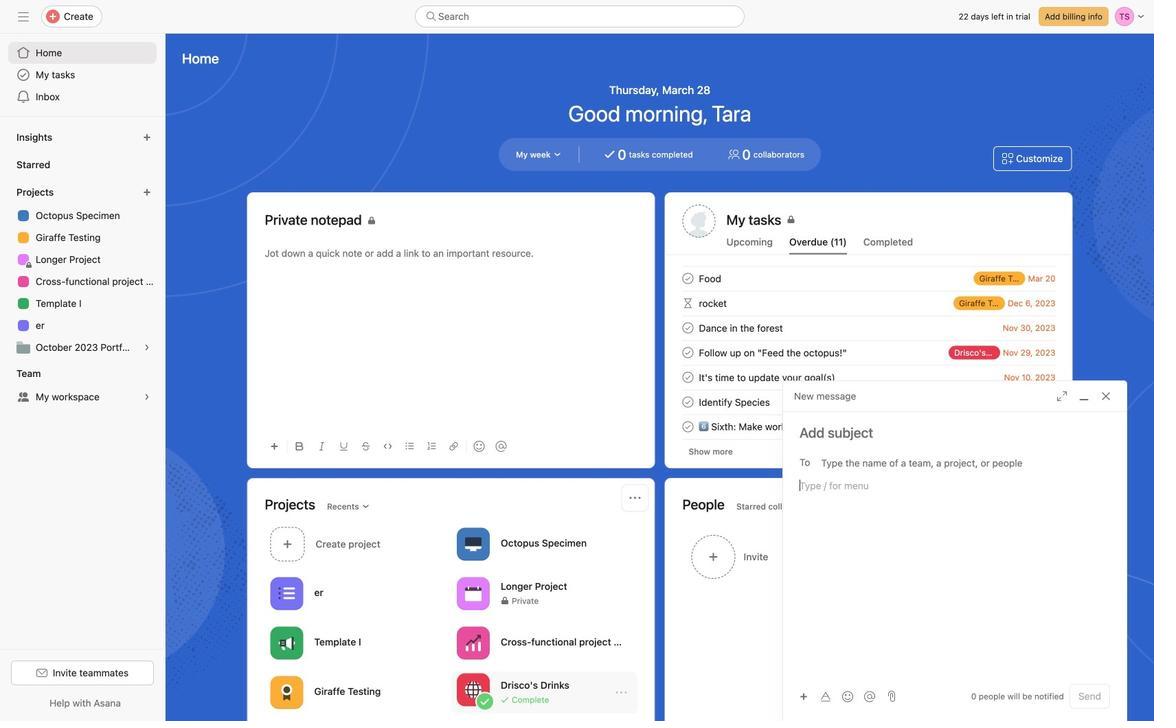 Task type: locate. For each thing, give the bounding box(es) containing it.
at mention image
[[864, 692, 875, 703]]

minimize image
[[1079, 391, 1090, 402]]

insert an object image left bold icon
[[270, 443, 279, 451]]

hide sidebar image
[[18, 11, 29, 22]]

1 horizontal spatial insert an object image
[[800, 693, 808, 701]]

0 vertical spatial toolbar
[[265, 431, 637, 462]]

2 mark complete checkbox from the top
[[680, 345, 696, 361]]

1 vertical spatial mark complete checkbox
[[680, 345, 696, 361]]

1 vertical spatial toolbar
[[794, 687, 882, 707]]

mark complete checkbox down dependencies image
[[680, 345, 696, 361]]

Mark complete checkbox
[[680, 320, 696, 336], [680, 369, 696, 386], [680, 419, 696, 435]]

mark complete image
[[680, 345, 696, 361]]

see details, my workspace image
[[143, 393, 151, 401]]

1 vertical spatial mark complete checkbox
[[680, 369, 696, 386]]

projects element
[[0, 180, 165, 361]]

2 vertical spatial mark complete checkbox
[[680, 419, 696, 435]]

5 mark complete image from the top
[[680, 419, 696, 435]]

list box
[[415, 5, 745, 27]]

insert an object image
[[270, 443, 279, 451], [800, 693, 808, 701]]

bold image
[[296, 443, 304, 451]]

0 horizontal spatial insert an object image
[[270, 443, 279, 451]]

insert an object image for toolbar to the right
[[800, 693, 808, 701]]

ribbon image
[[279, 685, 295, 701]]

see details, october 2023 portfolio image
[[143, 344, 151, 352]]

new project or portfolio image
[[143, 188, 151, 197]]

mark complete checkbox down mark complete image
[[680, 394, 696, 411]]

teams element
[[0, 361, 165, 411]]

globe image
[[465, 682, 482, 698]]

3 mark complete image from the top
[[680, 369, 696, 386]]

0 vertical spatial insert an object image
[[270, 443, 279, 451]]

1 vertical spatial insert an object image
[[800, 693, 808, 701]]

4 mark complete image from the top
[[680, 394, 696, 411]]

formatting image
[[820, 692, 831, 703]]

strikethrough image
[[362, 443, 370, 451]]

Mark complete checkbox
[[680, 270, 696, 287], [680, 345, 696, 361], [680, 394, 696, 411]]

dialog
[[783, 381, 1127, 722]]

list item
[[666, 266, 1072, 291], [666, 291, 1072, 316], [666, 316, 1072, 340], [666, 340, 1072, 365], [666, 365, 1072, 390], [666, 390, 1072, 415], [265, 524, 451, 566]]

1 mark complete image from the top
[[680, 270, 696, 287]]

mark complete image
[[680, 270, 696, 287], [680, 320, 696, 336], [680, 369, 696, 386], [680, 394, 696, 411], [680, 419, 696, 435]]

insert an object image left formatting image
[[800, 693, 808, 701]]

underline image
[[340, 443, 348, 451]]

toolbar
[[265, 431, 637, 462], [794, 687, 882, 707]]

2 mark complete image from the top
[[680, 320, 696, 336]]

code image
[[384, 443, 392, 451]]

at mention image
[[496, 441, 507, 452]]

megaphone image
[[279, 635, 295, 652]]

mark complete checkbox up dependencies image
[[680, 270, 696, 287]]

dependencies image
[[680, 295, 696, 312]]

1 mark complete checkbox from the top
[[680, 270, 696, 287]]

0 horizontal spatial toolbar
[[265, 431, 637, 462]]

2 vertical spatial mark complete checkbox
[[680, 394, 696, 411]]

graph image
[[465, 635, 482, 652]]

Type the name of a team, a project, or people text field
[[821, 455, 1103, 471]]

0 vertical spatial mark complete checkbox
[[680, 320, 696, 336]]

0 vertical spatial mark complete checkbox
[[680, 270, 696, 287]]

2 mark complete checkbox from the top
[[680, 369, 696, 386]]



Task type: vqa. For each thing, say whether or not it's contained in the screenshot.
Open user profile icon
no



Task type: describe. For each thing, give the bounding box(es) containing it.
calendar image
[[465, 586, 482, 602]]

mark complete image for 2nd mark complete checkbox from the bottom
[[680, 369, 696, 386]]

italics image
[[318, 443, 326, 451]]

1 horizontal spatial toolbar
[[794, 687, 882, 707]]

mark complete image for first mark complete option from the top of the page
[[680, 270, 696, 287]]

mark complete image for first mark complete checkbox from the bottom
[[680, 419, 696, 435]]

bulleted list image
[[406, 443, 414, 451]]

computer image
[[465, 536, 482, 553]]

close image
[[1101, 391, 1112, 402]]

global element
[[0, 34, 165, 116]]

mark complete image for first mark complete checkbox from the top
[[680, 320, 696, 336]]

Add subject text field
[[783, 423, 1127, 443]]

expand popout to full screen image
[[1057, 391, 1068, 402]]

emoji image
[[842, 692, 853, 703]]

add profile photo image
[[683, 205, 716, 238]]

insert an object image for top toolbar
[[270, 443, 279, 451]]

mark complete image for third mark complete option
[[680, 394, 696, 411]]

1 mark complete checkbox from the top
[[680, 320, 696, 336]]

new insights image
[[143, 133, 151, 142]]

3 mark complete checkbox from the top
[[680, 394, 696, 411]]

3 mark complete checkbox from the top
[[680, 419, 696, 435]]

list image
[[279, 586, 295, 602]]

link image
[[450, 443, 458, 451]]

numbered list image
[[428, 443, 436, 451]]



